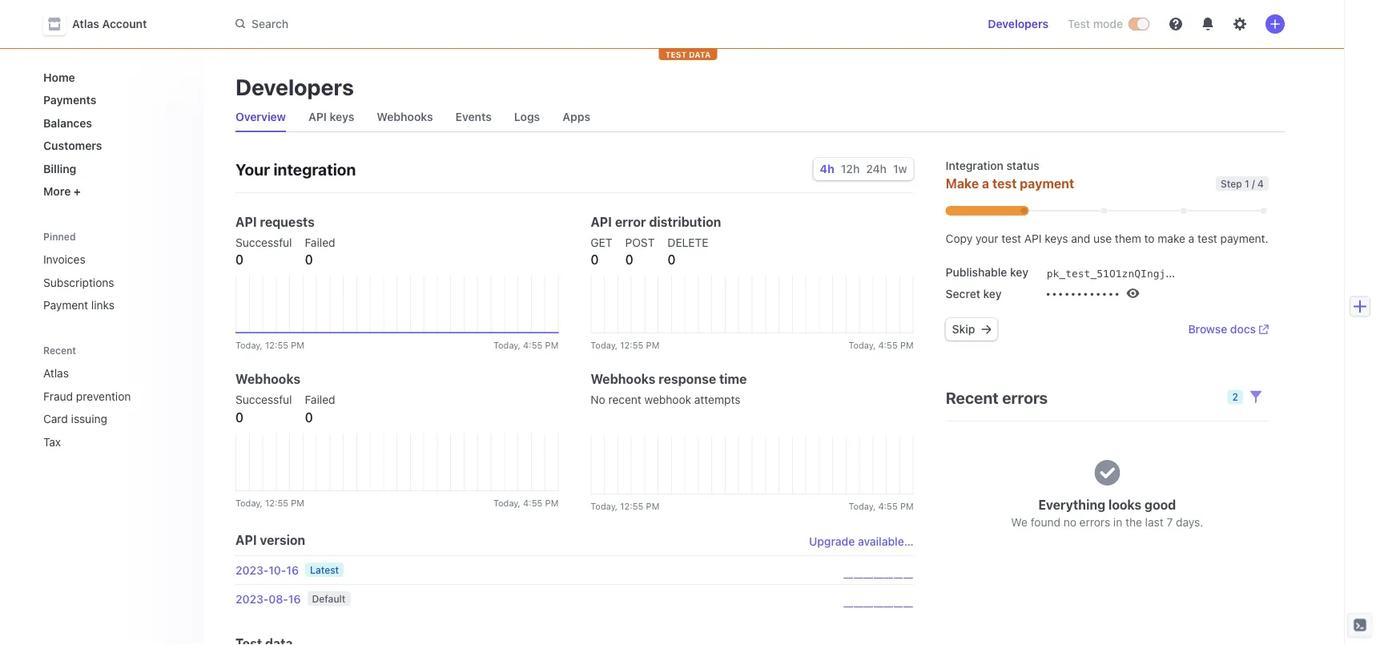 Task type: locate. For each thing, give the bounding box(es) containing it.
0 vertical spatial recent
[[43, 345, 76, 356]]

atlas account
[[72, 17, 147, 30]]

0 button down delete
[[668, 250, 676, 269]]

card issuing link
[[37, 406, 168, 432]]

links
[[91, 299, 115, 312]]

0 vertical spatial failed
[[305, 236, 335, 249]]

1 failed from the top
[[305, 236, 335, 249]]

recent for recent
[[43, 345, 76, 356]]

pinned element
[[37, 246, 191, 318]]

failed 0
[[305, 236, 335, 267], [305, 393, 335, 425]]

1 horizontal spatial key
[[1011, 265, 1029, 278]]

pm
[[291, 340, 305, 350], [545, 340, 559, 350], [646, 340, 660, 350], [901, 340, 914, 350], [291, 498, 305, 508], [545, 498, 559, 508], [646, 501, 660, 511], [901, 501, 914, 511]]

atlas inside 'button'
[[72, 17, 99, 30]]

2 0 button from the left
[[305, 250, 313, 269]]

1 horizontal spatial webhooks
[[377, 110, 433, 123]]

4 0 button from the left
[[626, 250, 634, 269]]

1 vertical spatial 2023-
[[236, 593, 269, 606]]

1 0 button from the left
[[236, 250, 244, 269]]

integration status
[[946, 159, 1040, 172]]

0 vertical spatial 16
[[286, 564, 299, 577]]

0 vertical spatial errors
[[1003, 388, 1048, 407]]

1w button
[[894, 162, 908, 176]]

test data
[[666, 50, 711, 59]]

0 button for get 0
[[591, 250, 599, 269]]

error
[[615, 214, 646, 230]]

your
[[976, 232, 999, 245]]

overview link
[[229, 106, 293, 128]]

successful 0
[[236, 236, 292, 267], [236, 393, 292, 425]]

16 left default
[[288, 593, 301, 606]]

2 failed from the top
[[305, 393, 335, 406]]

the
[[1126, 516, 1143, 529]]

webhooks
[[377, 110, 433, 123], [236, 371, 301, 387], [591, 371, 656, 387]]

2023-10-16
[[236, 564, 299, 577]]

webhooks for webhooks response time
[[591, 371, 656, 387]]

test mode
[[1068, 17, 1124, 30]]

pinned
[[43, 231, 76, 242]]

0 inside get 0
[[591, 252, 599, 267]]

requests
[[260, 214, 315, 230]]

4:55 for requests
[[523, 340, 543, 350]]

3 0 button from the left
[[591, 250, 599, 269]]

0 horizontal spatial key
[[984, 287, 1002, 301]]

api up get on the top of the page
[[591, 214, 612, 230]]

recent down payment
[[43, 345, 76, 356]]

attempts
[[695, 393, 741, 406]]

1 successful from the top
[[236, 236, 292, 249]]

customers
[[43, 139, 102, 152]]

2 failed 0 from the top
[[305, 393, 335, 425]]

pk_test_51o1znqingjxucx1cxxdp41tej4hbcrq14churza3xeip button
[[1046, 263, 1377, 283]]

payment
[[1020, 176, 1075, 191]]

apps
[[563, 110, 591, 123]]

test
[[666, 50, 687, 59]]

today, 12:55 pm
[[236, 340, 305, 350], [591, 340, 660, 350], [236, 498, 305, 508], [591, 501, 660, 511]]

1 vertical spatial recent
[[946, 388, 999, 407]]

recent
[[43, 345, 76, 356], [946, 388, 999, 407]]

keys left and
[[1045, 232, 1069, 245]]

4:55
[[523, 340, 543, 350], [879, 340, 898, 350], [523, 498, 543, 508], [879, 501, 898, 511]]

more +
[[43, 185, 81, 198]]

fraud
[[43, 389, 73, 403]]

1 vertical spatial atlas
[[43, 367, 69, 380]]

a right make
[[1189, 232, 1195, 245]]

0 button for successful 0
[[236, 250, 244, 269]]

0 for get 0 0 button
[[591, 252, 599, 267]]

we
[[1012, 516, 1028, 529]]

api for api version
[[236, 533, 257, 548]]

a down integration status
[[982, 176, 990, 191]]

overview
[[236, 110, 286, 123]]

webhooks response time
[[591, 371, 747, 387]]

post 0
[[626, 236, 655, 267]]

1 vertical spatial keys
[[1045, 232, 1069, 245]]

0 vertical spatial atlas
[[72, 17, 99, 30]]

recent down skip button
[[946, 388, 999, 407]]

0 vertical spatial key
[[1011, 265, 1029, 278]]

0 for 0 button for successful 0
[[236, 252, 244, 267]]

upgrade available… button
[[809, 534, 914, 550]]

2023- down the 2023-10-16 link
[[236, 593, 269, 606]]

developers inside developers link
[[988, 17, 1049, 30]]

developers left test on the right top of the page
[[988, 17, 1049, 30]]

notifications image
[[1202, 18, 1215, 30]]

0 vertical spatial keys
[[330, 110, 354, 123]]

webhooks inside webhooks link
[[377, 110, 433, 123]]

0 horizontal spatial atlas
[[43, 367, 69, 380]]

latest
[[310, 564, 339, 575]]

found
[[1031, 516, 1061, 529]]

atlas inside recent element
[[43, 367, 69, 380]]

today, 12:55 pm for api error distribution
[[591, 340, 660, 350]]

0 button down requests
[[305, 250, 313, 269]]

12:55
[[265, 340, 289, 350], [621, 340, 644, 350], [265, 498, 289, 508], [621, 501, 644, 511]]

1 vertical spatial errors
[[1080, 516, 1111, 529]]

2023-10-16 link
[[236, 563, 299, 579]]

api left requests
[[236, 214, 257, 230]]

0 vertical spatial failed 0
[[305, 236, 335, 267]]

invoices
[[43, 253, 85, 266]]

0 vertical spatial 2023-
[[236, 564, 269, 577]]

account
[[102, 17, 147, 30]]

integration
[[946, 159, 1004, 172]]

2 successful from the top
[[236, 393, 292, 406]]

test
[[993, 176, 1017, 191], [1002, 232, 1022, 245], [1198, 232, 1218, 245]]

developers up overview
[[236, 73, 354, 100]]

1 horizontal spatial developers
[[988, 17, 1049, 30]]

status
[[1007, 159, 1040, 172]]

0 button down post
[[626, 250, 634, 269]]

2023-08-16
[[236, 593, 301, 606]]

a
[[982, 176, 990, 191], [1189, 232, 1195, 245]]

api
[[309, 110, 327, 123], [236, 214, 257, 230], [591, 214, 612, 230], [1025, 232, 1042, 245], [236, 533, 257, 548]]

1 vertical spatial failed
[[305, 393, 335, 406]]

skip
[[953, 323, 976, 336]]

2 horizontal spatial webhooks
[[591, 371, 656, 387]]

1 failed 0 from the top
[[305, 236, 335, 267]]

to
[[1145, 232, 1155, 245]]

key right publishable
[[1011, 265, 1029, 278]]

response
[[659, 371, 717, 387]]

0 inside post 0
[[626, 252, 634, 267]]

1 horizontal spatial errors
[[1080, 516, 1111, 529]]

12h
[[841, 162, 860, 176]]

0 vertical spatial developers
[[988, 17, 1049, 30]]

1 vertical spatial successful 0
[[236, 393, 292, 425]]

4:55 for response
[[879, 501, 898, 511]]

webhooks for webhooks link
[[377, 110, 433, 123]]

looks
[[1109, 497, 1142, 513]]

0 button down api requests
[[236, 250, 244, 269]]

5 0 button from the left
[[668, 250, 676, 269]]

2023- up the 2023-08-16 on the left bottom of page
[[236, 564, 269, 577]]

atlas left account
[[72, 17, 99, 30]]

1 horizontal spatial recent
[[946, 388, 999, 407]]

api right "your"
[[1025, 232, 1042, 245]]

2 2023- from the top
[[236, 593, 269, 606]]

0 button down get on the top of the page
[[591, 250, 599, 269]]

step 1 / 4
[[1221, 178, 1265, 189]]

errors inside everything looks good we found no errors in the last 7 days.
[[1080, 516, 1111, 529]]

api for api requests
[[236, 214, 257, 230]]

1 vertical spatial 16
[[288, 593, 301, 606]]

0 horizontal spatial developers
[[236, 73, 354, 100]]

tab list
[[229, 103, 1286, 132]]

1 2023- from the top
[[236, 564, 269, 577]]

atlas up fraud
[[43, 367, 69, 380]]

test right "your"
[[1002, 232, 1022, 245]]

payment.
[[1221, 232, 1269, 245]]

1 vertical spatial key
[[984, 287, 1002, 301]]

get
[[591, 236, 613, 249]]

0 horizontal spatial recent
[[43, 345, 76, 356]]

1 vertical spatial successful
[[236, 393, 292, 406]]

2023-08-16 link
[[236, 591, 301, 607]]

test
[[1068, 17, 1091, 30]]

core navigation links element
[[37, 64, 191, 204]]

test down integration status
[[993, 176, 1017, 191]]

today, 12:55 pm for api requests
[[236, 340, 305, 350]]

0 vertical spatial successful 0
[[236, 236, 292, 267]]

payments
[[43, 93, 96, 107]]

0 horizontal spatial a
[[982, 176, 990, 191]]

16
[[286, 564, 299, 577], [288, 593, 301, 606]]

1 vertical spatial a
[[1189, 232, 1195, 245]]

2023-
[[236, 564, 269, 577], [236, 593, 269, 606]]

today, 12:55 pm for webhooks response time
[[591, 501, 660, 511]]

0 for delete 0 0 button
[[668, 252, 676, 267]]

16 down version
[[286, 564, 299, 577]]

0 button for delete 0
[[668, 250, 676, 269]]

1 horizontal spatial atlas
[[72, 17, 99, 30]]

recent errors
[[946, 388, 1048, 407]]

0 vertical spatial successful
[[236, 236, 292, 249]]

data
[[689, 50, 711, 59]]

1
[[1245, 178, 1250, 189]]

2023- for 10-
[[236, 564, 269, 577]]

0 inside 'delete 0'
[[668, 252, 676, 267]]

1 vertical spatial failed 0
[[305, 393, 335, 425]]

1w
[[894, 162, 908, 176]]

issuing
[[71, 412, 107, 426]]

0 horizontal spatial keys
[[330, 110, 354, 123]]

16 for 10-
[[286, 564, 299, 577]]

key for publishable key
[[1011, 265, 1029, 278]]

publishable key
[[946, 265, 1029, 278]]

key
[[1011, 265, 1029, 278], [984, 287, 1002, 301]]

1 horizontal spatial a
[[1189, 232, 1195, 245]]

test for api
[[1002, 232, 1022, 245]]

logs
[[514, 110, 540, 123]]

today, 4:55 pm for response
[[849, 501, 914, 511]]

key down publishable key
[[984, 287, 1002, 301]]

mode
[[1094, 17, 1124, 30]]

api up integration
[[309, 110, 327, 123]]

1 vertical spatial developers
[[236, 73, 354, 100]]

0
[[236, 252, 244, 267], [305, 252, 313, 267], [591, 252, 599, 267], [626, 252, 634, 267], [668, 252, 676, 267], [236, 410, 244, 425], [305, 410, 313, 425]]

+
[[74, 185, 81, 198]]

api left version
[[236, 533, 257, 548]]

successful
[[236, 236, 292, 249], [236, 393, 292, 406]]

keys up integration
[[330, 110, 354, 123]]

figure
[[236, 276, 559, 333], [236, 276, 559, 333]]



Task type: describe. For each thing, give the bounding box(es) containing it.
make
[[1158, 232, 1186, 245]]

in
[[1114, 516, 1123, 529]]

1 successful 0 from the top
[[236, 236, 292, 267]]

Search search field
[[226, 9, 678, 39]]

billing
[[43, 162, 76, 175]]

12:55 for api requests
[[265, 340, 289, 350]]

4h button
[[820, 162, 835, 176]]

0 vertical spatial a
[[982, 176, 990, 191]]

7
[[1167, 516, 1174, 529]]

atlas for atlas account
[[72, 17, 99, 30]]

Search text field
[[226, 9, 678, 39]]

test up pk_test_51o1znqingjxucx1cxxdp41tej4hbcrq14churza3xeip button
[[1198, 232, 1218, 245]]

payments link
[[37, 87, 191, 113]]

svg image
[[982, 325, 992, 334]]

0 horizontal spatial errors
[[1003, 388, 1048, 407]]

atlas for atlas
[[43, 367, 69, 380]]

0 for 0 button for failed 0
[[305, 252, 313, 267]]

24h
[[867, 162, 887, 176]]

help image
[[1170, 18, 1183, 30]]

logs link
[[508, 106, 547, 128]]

no
[[591, 393, 606, 406]]

copy
[[946, 232, 973, 245]]

publishable
[[946, 265, 1008, 278]]

4h 12h 24h 1w
[[820, 162, 908, 176]]

pk_test_51o1znqingjxucx1cxxdp41tej4hbcrq14churza3xeip
[[1047, 267, 1377, 279]]

16 for 08-
[[288, 593, 301, 606]]

4
[[1258, 178, 1265, 189]]

api for api keys
[[309, 110, 327, 123]]

make a test payment
[[946, 176, 1075, 191]]

and
[[1072, 232, 1091, 245]]

pinned navigation links element
[[37, 224, 194, 318]]

key for secret key
[[984, 287, 1002, 301]]

12:55 for api error distribution
[[621, 340, 644, 350]]

good
[[1145, 497, 1177, 513]]

recent
[[609, 393, 642, 406]]

home link
[[37, 64, 191, 90]]

delete
[[668, 236, 709, 249]]

today, 4:55 pm for error
[[849, 340, 914, 350]]

days.
[[1177, 516, 1204, 529]]

no recent webhook attempts
[[591, 393, 741, 406]]

test for payment
[[993, 176, 1017, 191]]

search
[[252, 17, 289, 30]]

billing link
[[37, 155, 191, 182]]

atlas account button
[[43, 13, 163, 35]]

post
[[626, 236, 655, 249]]

08-
[[269, 593, 288, 606]]

2 successful 0 from the top
[[236, 393, 292, 425]]

today, 12:55 pm for webhooks
[[236, 498, 305, 508]]

customers link
[[37, 133, 191, 159]]

fraud prevention
[[43, 389, 131, 403]]

use
[[1094, 232, 1113, 245]]

settings image
[[1234, 18, 1247, 30]]

recent for recent errors
[[946, 388, 999, 407]]

api requests
[[236, 214, 315, 230]]

balances link
[[37, 110, 191, 136]]

apps link
[[556, 106, 597, 128]]

browse docs link
[[1189, 321, 1269, 337]]

api for api error distribution
[[591, 214, 612, 230]]

events
[[456, 110, 492, 123]]

0 for 0 button for post 0
[[626, 252, 634, 267]]

make
[[946, 176, 979, 191]]

invoices link
[[37, 246, 191, 272]]

home
[[43, 71, 75, 84]]

last
[[1146, 516, 1164, 529]]

2023- for 08-
[[236, 593, 269, 606]]

upgrade
[[809, 535, 855, 548]]

your
[[236, 159, 270, 178]]

recent navigation links element
[[27, 337, 204, 455]]

1 horizontal spatial keys
[[1045, 232, 1069, 245]]

time
[[720, 371, 747, 387]]

today, 4:55 pm for requests
[[494, 340, 559, 350]]

browse
[[1189, 323, 1228, 336]]

api keys link
[[302, 106, 361, 128]]

card
[[43, 412, 68, 426]]

webhooks link
[[370, 106, 440, 128]]

upgrade available…
[[809, 535, 914, 548]]

them
[[1116, 232, 1142, 245]]

your integration
[[236, 159, 356, 178]]

0 button for post 0
[[626, 250, 634, 269]]

distribution
[[649, 214, 722, 230]]

12:55 for webhooks
[[265, 498, 289, 508]]

secret
[[946, 287, 981, 301]]

copy your test api keys and use them to make a test payment.
[[946, 232, 1269, 245]]

more
[[43, 185, 71, 198]]

api keys
[[309, 110, 354, 123]]

tax link
[[37, 429, 168, 455]]

••••••••••••
[[1046, 288, 1121, 300]]

tab list containing overview
[[229, 103, 1286, 132]]

0 button for failed 0
[[305, 250, 313, 269]]

0 horizontal spatial webhooks
[[236, 371, 301, 387]]

prevention
[[76, 389, 131, 403]]

atlas link
[[37, 360, 168, 386]]

12h button
[[841, 162, 860, 176]]

integration
[[274, 159, 356, 178]]

browse docs
[[1189, 323, 1257, 336]]

everything looks good we found no errors in the last 7 days.
[[1012, 497, 1204, 529]]

developers link
[[982, 11, 1056, 37]]

version
[[260, 533, 306, 548]]

10-
[[269, 564, 286, 577]]

4:55 for error
[[879, 340, 898, 350]]

subscriptions link
[[37, 269, 191, 295]]

secret key
[[946, 287, 1002, 301]]

recent element
[[27, 360, 204, 455]]

keys inside tab list
[[330, 110, 354, 123]]

skip button
[[946, 318, 998, 341]]

payment
[[43, 299, 88, 312]]

default
[[312, 593, 346, 604]]

12:55 for webhooks response time
[[621, 501, 644, 511]]

fraud prevention link
[[37, 383, 168, 409]]

webhook
[[645, 393, 692, 406]]

card issuing
[[43, 412, 107, 426]]

payment links link
[[37, 292, 191, 318]]

2
[[1233, 392, 1239, 403]]

docs
[[1231, 323, 1257, 336]]



Task type: vqa. For each thing, say whether or not it's contained in the screenshot.
"Create" button related to Pending invoice items
no



